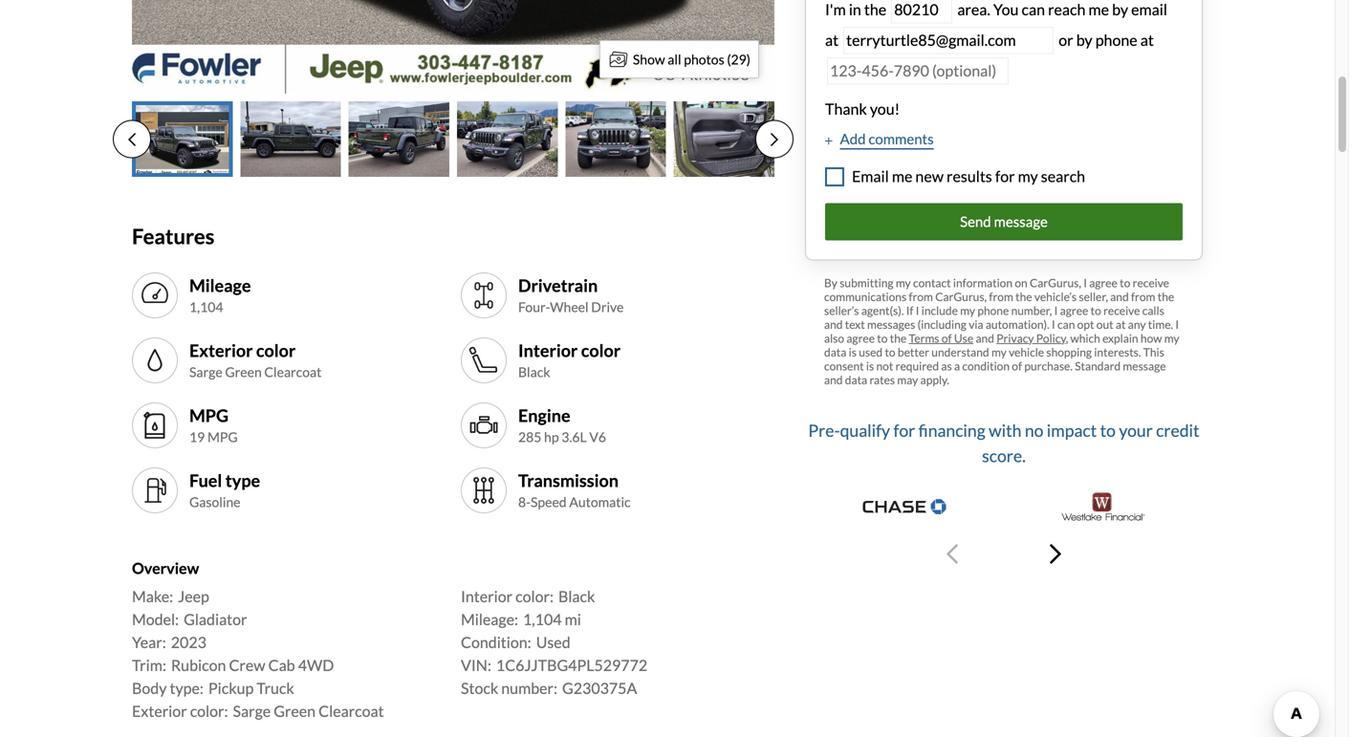 Task type: locate. For each thing, give the bounding box(es) containing it.
1 horizontal spatial me
[[1089, 0, 1110, 19]]

0 horizontal spatial 1,104
[[189, 299, 223, 315]]

0 vertical spatial receive
[[1133, 276, 1170, 290]]

four-
[[519, 299, 550, 315]]

add comments
[[840, 130, 934, 147]]

email me new results for my search
[[852, 167, 1086, 185]]

0 vertical spatial clearcoat
[[264, 364, 322, 380]]

to right used
[[885, 345, 896, 359]]

agree up ,
[[1061, 303, 1089, 317]]

1 vertical spatial by
[[1077, 31, 1093, 49]]

sarge inside the exterior color sarge green clearcoat
[[189, 364, 223, 380]]

19
[[189, 429, 205, 445]]

1 horizontal spatial message
[[1124, 359, 1167, 373]]

0 vertical spatial 1,104
[[189, 299, 223, 315]]

exterior color image
[[140, 345, 170, 376]]

1 horizontal spatial interior
[[519, 340, 578, 361]]

1 horizontal spatial agree
[[1061, 303, 1089, 317]]

phone up terms of use and privacy policy
[[978, 303, 1010, 317]]

from left on
[[990, 290, 1014, 303]]

view vehicle photo 1 image
[[132, 101, 233, 177]]

use
[[955, 331, 974, 345]]

0 horizontal spatial message
[[994, 213, 1048, 230]]

2 horizontal spatial from
[[1132, 290, 1156, 303]]

1 vertical spatial clearcoat
[[319, 702, 384, 721]]

make: jeep model: gladiator year: 2023 trim: rubicon crew cab 4wd body type: pickup truck exterior color: sarge green clearcoat
[[132, 588, 384, 721]]

1 horizontal spatial from
[[990, 290, 1014, 303]]

me
[[1089, 0, 1110, 19], [892, 167, 913, 185]]

1 horizontal spatial by
[[1113, 0, 1129, 19]]

1,104 inside interior color: black mileage: 1,104 mi condition: used vin: 1c6jjtbg4pl529772 stock number: g230375a
[[523, 611, 562, 629]]

mileage 1,104
[[189, 275, 251, 315]]

1 horizontal spatial can
[[1058, 317, 1076, 331]]

interior down four- at the left top of page
[[519, 340, 578, 361]]

my right how
[[1165, 331, 1180, 345]]

1 vertical spatial exterior
[[132, 702, 187, 721]]

1 vertical spatial of
[[1012, 359, 1023, 373]]

engine image
[[469, 410, 499, 441]]

0 horizontal spatial color:
[[190, 702, 228, 721]]

the up automation).
[[1016, 290, 1033, 303]]

0 vertical spatial by
[[1113, 0, 1129, 19]]

message down how
[[1124, 359, 1167, 373]]

calls
[[1143, 303, 1165, 317]]

overview
[[132, 559, 199, 578]]

is left 'not'
[[867, 359, 875, 373]]

0 horizontal spatial of
[[942, 331, 952, 345]]

interior inside the interior color black
[[519, 340, 578, 361]]

can inside the area. you can reach me by email at
[[1022, 0, 1046, 19]]

0 horizontal spatial at
[[826, 31, 839, 49]]

opt
[[1078, 317, 1095, 331]]

2 color from the left
[[581, 340, 621, 361]]

1,104 inside the mileage 1,104
[[189, 299, 223, 315]]

1 horizontal spatial green
[[274, 702, 316, 721]]

automation).
[[986, 317, 1050, 331]]

exterior down the mileage 1,104
[[189, 340, 253, 361]]

black
[[519, 364, 551, 380], [559, 588, 595, 606]]

cargurus, right on
[[1030, 276, 1082, 290]]

exterior down body
[[132, 702, 187, 721]]

or
[[1059, 31, 1074, 49]]

0 horizontal spatial exterior
[[132, 702, 187, 721]]

me left new
[[892, 167, 913, 185]]

1 horizontal spatial of
[[1012, 359, 1023, 373]]

, which explain how my data is used to better understand my vehicle shopping interests. this consent is not required as a condition of purchase. standard message and data rates may apply.
[[825, 331, 1180, 387]]

1 vertical spatial interior
[[461, 588, 513, 606]]

i right number,
[[1055, 303, 1058, 317]]

fuel type image
[[140, 475, 170, 506]]

agree up out
[[1090, 276, 1118, 290]]

drivetrain image
[[469, 280, 499, 311]]

from up (including
[[909, 290, 934, 303]]

for right the results
[[996, 167, 1016, 185]]

1 vertical spatial message
[[1124, 359, 1167, 373]]

message right send
[[994, 213, 1048, 230]]

0 vertical spatial data
[[825, 345, 847, 359]]

interior inside interior color: black mileage: 1,104 mi condition: used vin: 1c6jjtbg4pl529772 stock number: g230375a
[[461, 588, 513, 606]]

for right qualify
[[894, 420, 916, 441]]

may
[[898, 373, 919, 387]]

0 horizontal spatial sarge
[[189, 364, 223, 380]]

and down also
[[825, 373, 843, 387]]

1 horizontal spatial cargurus,
[[1030, 276, 1082, 290]]

send message button
[[826, 203, 1183, 240]]

1 vertical spatial data
[[845, 373, 868, 387]]

receive up 'calls'
[[1133, 276, 1170, 290]]

from
[[909, 290, 934, 303], [990, 290, 1014, 303], [1132, 290, 1156, 303]]

black inside interior color: black mileage: 1,104 mi condition: used vin: 1c6jjtbg4pl529772 stock number: g230375a
[[559, 588, 595, 606]]

via
[[969, 317, 984, 331]]

from up 'any'
[[1132, 290, 1156, 303]]

1,104 down mileage
[[189, 299, 223, 315]]

interior up the mileage:
[[461, 588, 513, 606]]

1 horizontal spatial 1,104
[[523, 611, 562, 629]]

0 horizontal spatial phone
[[978, 303, 1010, 317]]

with
[[989, 420, 1022, 441]]

my right include
[[961, 303, 976, 317]]

for
[[996, 167, 1016, 185], [894, 420, 916, 441]]

and right use
[[976, 331, 995, 345]]

green down truck
[[274, 702, 316, 721]]

1,104
[[189, 299, 223, 315], [523, 611, 562, 629]]

1 vertical spatial can
[[1058, 317, 1076, 331]]

better
[[898, 345, 930, 359]]

drive
[[591, 299, 624, 315]]

show
[[633, 51, 665, 67]]

the left terms
[[890, 331, 907, 345]]

0 vertical spatial message
[[994, 213, 1048, 230]]

green inside the exterior color sarge green clearcoat
[[225, 364, 262, 380]]

clearcoat
[[264, 364, 322, 380], [319, 702, 384, 721]]

agree right also
[[847, 331, 875, 345]]

0 horizontal spatial agree
[[847, 331, 875, 345]]

receive up explain
[[1104, 303, 1141, 317]]

exterior inside the exterior color sarge green clearcoat
[[189, 340, 253, 361]]

of left use
[[942, 331, 952, 345]]

year:
[[132, 633, 166, 652]]

drivetrain
[[519, 275, 598, 296]]

1 vertical spatial sarge
[[233, 702, 271, 721]]

any
[[1129, 317, 1147, 331]]

qualify
[[840, 420, 891, 441]]

0 vertical spatial black
[[519, 364, 551, 380]]

1 vertical spatial black
[[559, 588, 595, 606]]

time.
[[1149, 317, 1174, 331]]

1 vertical spatial phone
[[978, 303, 1010, 317]]

to up the which
[[1091, 303, 1102, 317]]

1 horizontal spatial exterior
[[189, 340, 253, 361]]

can left opt
[[1058, 317, 1076, 331]]

0 vertical spatial phone
[[1096, 31, 1138, 49]]

to
[[1120, 276, 1131, 290], [1091, 303, 1102, 317], [878, 331, 888, 345], [885, 345, 896, 359], [1101, 420, 1116, 441]]

black inside the interior color black
[[519, 364, 551, 380]]

1 horizontal spatial color
[[581, 340, 621, 361]]

to left your
[[1101, 420, 1116, 441]]

phone down email
[[1096, 31, 1138, 49]]

0 vertical spatial interior
[[519, 340, 578, 361]]

by left email
[[1113, 0, 1129, 19]]

1 vertical spatial 1,104
[[523, 611, 562, 629]]

type
[[226, 470, 260, 491]]

vehicle full photo image
[[132, 0, 775, 94]]

green inside make: jeep model: gladiator year: 2023 trim: rubicon crew cab 4wd body type: pickup truck exterior color: sarge green clearcoat
[[274, 702, 316, 721]]

to inside the , which explain how my data is used to better understand my vehicle shopping interests. this consent is not required as a condition of purchase. standard message and data rates may apply.
[[885, 345, 896, 359]]

1 vertical spatial green
[[274, 702, 316, 721]]

make:
[[132, 588, 173, 606]]

features
[[132, 224, 215, 249]]

0 horizontal spatial me
[[892, 167, 913, 185]]

mileage image
[[140, 280, 170, 311]]

8-
[[519, 494, 531, 511]]

green up mpg 19 mpg
[[225, 364, 262, 380]]

i right if
[[916, 303, 920, 317]]

color
[[256, 340, 296, 361], [581, 340, 621, 361]]

score.
[[983, 446, 1026, 466]]

0 vertical spatial can
[[1022, 0, 1046, 19]]

trim:
[[132, 656, 166, 675]]

send
[[961, 213, 992, 230]]

to down the agent(s).
[[878, 331, 888, 345]]

color: up used
[[516, 588, 554, 606]]

1 horizontal spatial sarge
[[233, 702, 271, 721]]

0 horizontal spatial black
[[519, 364, 551, 380]]

color: inside make: jeep model: gladiator year: 2023 trim: rubicon crew cab 4wd body type: pickup truck exterior color: sarge green clearcoat
[[190, 702, 228, 721]]

0 horizontal spatial from
[[909, 290, 934, 303]]

0 horizontal spatial interior
[[461, 588, 513, 606]]

0 vertical spatial mpg
[[189, 405, 229, 426]]

mpg
[[189, 405, 229, 426], [208, 429, 238, 445]]

all
[[668, 51, 682, 67]]

1,104 up used
[[523, 611, 562, 629]]

1 vertical spatial receive
[[1104, 303, 1141, 317]]

cargurus, up via
[[936, 290, 987, 303]]

1 vertical spatial mpg
[[208, 429, 238, 445]]

0 vertical spatial sarge
[[189, 364, 223, 380]]

by
[[825, 276, 838, 290]]

this
[[1144, 345, 1165, 359]]

engine 285 hp 3.6l v6
[[519, 405, 607, 445]]

data down the text
[[825, 345, 847, 359]]

consent
[[825, 359, 864, 373]]

stock
[[461, 679, 499, 698]]

to inside pre-qualify for financing with no impact to your credit score.
[[1101, 420, 1116, 441]]

by
[[1113, 0, 1129, 19], [1077, 31, 1093, 49]]

how
[[1141, 331, 1163, 345]]

transmission 8-speed automatic
[[519, 470, 631, 511]]

1 color from the left
[[256, 340, 296, 361]]

mpg right 19
[[208, 429, 238, 445]]

by inside the area. you can reach me by email at
[[1113, 0, 1129, 19]]

include
[[922, 303, 958, 317]]

privacy
[[997, 331, 1035, 345]]

me up or by phone at
[[1089, 0, 1110, 19]]

financing
[[919, 420, 986, 441]]

by right or
[[1077, 31, 1093, 49]]

1 horizontal spatial black
[[559, 588, 595, 606]]

message inside the , which explain how my data is used to better understand my vehicle shopping interests. this consent is not required as a condition of purchase. standard message and data rates may apply.
[[1124, 359, 1167, 373]]

0 horizontal spatial color
[[256, 340, 296, 361]]

color inside the interior color black
[[581, 340, 621, 361]]

you!
[[870, 99, 900, 118]]

privacy policy link
[[997, 331, 1066, 345]]

3 from from the left
[[1132, 290, 1156, 303]]

0 vertical spatial green
[[225, 364, 262, 380]]

i
[[1084, 276, 1088, 290], [916, 303, 920, 317], [1055, 303, 1058, 317], [1052, 317, 1056, 331], [1176, 317, 1180, 331]]

to right seller,
[[1120, 276, 1131, 290]]

1 horizontal spatial color:
[[516, 588, 554, 606]]

at down email
[[1141, 31, 1154, 49]]

0 horizontal spatial green
[[225, 364, 262, 380]]

is left used
[[849, 345, 857, 359]]

color: down pickup
[[190, 702, 228, 721]]

is
[[849, 345, 857, 359], [867, 359, 875, 373]]

0 horizontal spatial can
[[1022, 0, 1046, 19]]

the up time.
[[1158, 290, 1175, 303]]

0 vertical spatial for
[[996, 167, 1016, 185]]

clearcoat inside make: jeep model: gladiator year: 2023 trim: rubicon crew cab 4wd body type: pickup truck exterior color: sarge green clearcoat
[[319, 702, 384, 721]]

black up engine
[[519, 364, 551, 380]]

view vehicle photo 4 image
[[457, 101, 558, 177]]

black up the mi
[[559, 588, 595, 606]]

0 horizontal spatial the
[[890, 331, 907, 345]]

1 horizontal spatial is
[[867, 359, 875, 373]]

my
[[1018, 167, 1039, 185], [896, 276, 911, 290], [961, 303, 976, 317], [1165, 331, 1180, 345], [992, 345, 1007, 359]]

sarge down pickup
[[233, 702, 271, 721]]

which
[[1071, 331, 1101, 345]]

1 vertical spatial color:
[[190, 702, 228, 721]]

comments
[[869, 130, 934, 147]]

mpg image
[[140, 410, 170, 441]]

sarge right exterior color image
[[189, 364, 223, 380]]

for inside pre-qualify for financing with no impact to your credit score.
[[894, 420, 916, 441]]

1 vertical spatial me
[[892, 167, 913, 185]]

email
[[1132, 0, 1168, 19]]

2 vertical spatial agree
[[847, 331, 875, 345]]

of down privacy
[[1012, 359, 1023, 373]]

at right out
[[1116, 317, 1126, 331]]

chevron left image
[[947, 543, 959, 566]]

1 horizontal spatial for
[[996, 167, 1016, 185]]

color inside the exterior color sarge green clearcoat
[[256, 340, 296, 361]]

area. you can reach me by email at
[[826, 0, 1168, 49]]

color: inside interior color: black mileage: 1,104 mi condition: used vin: 1c6jjtbg4pl529772 stock number: g230375a
[[516, 588, 554, 606]]

mpg up 19
[[189, 405, 229, 426]]

plus image
[[826, 136, 833, 146]]

0 horizontal spatial for
[[894, 420, 916, 441]]

wheel
[[550, 299, 589, 315]]

tab list
[[113, 101, 794, 177]]

1 vertical spatial for
[[894, 420, 916, 441]]

show all photos (29)
[[633, 51, 751, 67]]

0 vertical spatial color:
[[516, 588, 554, 606]]

can right you
[[1022, 0, 1046, 19]]

at up 'thank'
[[826, 31, 839, 49]]

1 horizontal spatial at
[[1116, 317, 1126, 331]]

1 horizontal spatial phone
[[1096, 31, 1138, 49]]

data left 'rates'
[[845, 373, 868, 387]]

at inside by submitting my contact information on cargurus, i agree to receive communications from cargurus, from the vehicle's seller, and from the seller's agent(s). if i include my phone number, i agree to receive calls and text messages (including via automation). i can opt out at any time. i also agree to the
[[1116, 317, 1126, 331]]

2 horizontal spatial agree
[[1090, 276, 1118, 290]]

0 vertical spatial me
[[1089, 0, 1110, 19]]

0 vertical spatial exterior
[[189, 340, 253, 361]]



Task type: vqa. For each thing, say whether or not it's contained in the screenshot.


Task type: describe. For each thing, give the bounding box(es) containing it.
drivetrain four-wheel drive
[[519, 275, 624, 315]]

cab
[[268, 656, 295, 675]]

condition
[[963, 359, 1010, 373]]

at inside the area. you can reach me by email at
[[826, 31, 839, 49]]

on
[[1015, 276, 1028, 290]]

view vehicle photo 6 image
[[674, 101, 775, 177]]

1 horizontal spatial the
[[1016, 290, 1033, 303]]

interests.
[[1095, 345, 1142, 359]]

communications
[[825, 290, 907, 303]]

number,
[[1012, 303, 1053, 317]]

used
[[536, 633, 571, 652]]

results
[[947, 167, 993, 185]]

Phone (optional) telephone field
[[828, 57, 1009, 85]]

0 vertical spatial of
[[942, 331, 952, 345]]

next page image
[[771, 132, 779, 147]]

text
[[845, 317, 865, 331]]

1c6jjtbg4pl529772
[[496, 656, 648, 675]]

contact
[[914, 276, 951, 290]]

exterior inside make: jeep model: gladiator year: 2023 trim: rubicon crew cab 4wd body type: pickup truck exterior color: sarge green clearcoat
[[132, 702, 187, 721]]

4wd
[[298, 656, 334, 675]]

my up if
[[896, 276, 911, 290]]

add comments button
[[826, 128, 934, 150]]

or by phone at
[[1059, 31, 1154, 49]]

automatic
[[570, 494, 631, 511]]

crew
[[229, 656, 265, 675]]

terms of use and privacy policy
[[909, 331, 1066, 345]]

vehicle's
[[1035, 290, 1077, 303]]

purchase.
[[1025, 359, 1073, 373]]

body
[[132, 679, 167, 698]]

view vehicle photo 3 image
[[349, 101, 450, 177]]

thank
[[826, 99, 867, 118]]

add
[[840, 130, 866, 147]]

Email address email field
[[844, 27, 1054, 54]]

i right time.
[[1176, 317, 1180, 331]]

view vehicle photo 5 image
[[566, 101, 666, 177]]

impact
[[1047, 420, 1097, 441]]

phone inside by submitting my contact information on cargurus, i agree to receive communications from cargurus, from the vehicle's seller, and from the seller's agent(s). if i include my phone number, i agree to receive calls and text messages (including via automation). i can opt out at any time. i also agree to the
[[978, 303, 1010, 317]]

terms
[[909, 331, 940, 345]]

285
[[519, 429, 542, 445]]

transmission
[[519, 470, 619, 491]]

gladiator
[[184, 611, 247, 629]]

out
[[1097, 317, 1114, 331]]

messages
[[868, 317, 916, 331]]

not
[[877, 359, 894, 373]]

show all photos (29) link
[[600, 40, 760, 78]]

your
[[1120, 420, 1154, 441]]

no
[[1025, 420, 1044, 441]]

interior color image
[[469, 345, 499, 376]]

if
[[907, 303, 914, 317]]

2 from from the left
[[990, 290, 1014, 303]]

exterior color sarge green clearcoat
[[189, 340, 322, 380]]

2 horizontal spatial the
[[1158, 290, 1175, 303]]

(29)
[[727, 51, 751, 67]]

2023
[[171, 633, 207, 652]]

chevron right image
[[1050, 543, 1062, 566]]

apply.
[[921, 373, 950, 387]]

type:
[[170, 679, 204, 698]]

explain
[[1103, 331, 1139, 345]]

interior for color
[[519, 340, 578, 361]]

interior color black
[[519, 340, 621, 380]]

0 horizontal spatial is
[[849, 345, 857, 359]]

policy
[[1037, 331, 1066, 345]]

view vehicle photo 2 image
[[240, 101, 341, 177]]

can inside by submitting my contact information on cargurus, i agree to receive communications from cargurus, from the vehicle's seller, and from the seller's agent(s). if i include my phone number, i agree to receive calls and text messages (including via automation). i can opt out at any time. i also agree to the
[[1058, 317, 1076, 331]]

of inside the , which explain how my data is used to better understand my vehicle shopping interests. this consent is not required as a condition of purchase. standard message and data rates may apply.
[[1012, 359, 1023, 373]]

mpg 19 mpg
[[189, 405, 238, 445]]

mileage
[[189, 275, 251, 296]]

pickup
[[208, 679, 254, 698]]

rates
[[870, 373, 896, 387]]

i right vehicle's
[[1084, 276, 1088, 290]]

and left the text
[[825, 317, 843, 331]]

standard
[[1075, 359, 1121, 373]]

gasoline
[[189, 494, 241, 511]]

and right seller,
[[1111, 290, 1130, 303]]

by submitting my contact information on cargurus, i agree to receive communications from cargurus, from the vehicle's seller, and from the seller's agent(s). if i include my phone number, i agree to receive calls and text messages (including via automation). i can opt out at any time. i also agree to the
[[825, 276, 1180, 345]]

and inside the , which explain how my data is used to better understand my vehicle shopping interests. this consent is not required as a condition of purchase. standard message and data rates may apply.
[[825, 373, 843, 387]]

my left vehicle
[[992, 345, 1007, 359]]

number:
[[502, 679, 558, 698]]

v6
[[590, 429, 607, 445]]

my left search
[[1018, 167, 1039, 185]]

transmission image
[[469, 475, 499, 506]]

submitting
[[840, 276, 894, 290]]

clearcoat inside the exterior color sarge green clearcoat
[[264, 364, 322, 380]]

credit
[[1157, 420, 1200, 441]]

,
[[1066, 331, 1069, 345]]

thank you!
[[826, 99, 900, 118]]

search
[[1042, 167, 1086, 185]]

interior for color:
[[461, 588, 513, 606]]

understand
[[932, 345, 990, 359]]

me inside the area. you can reach me by email at
[[1089, 0, 1110, 19]]

g230375a
[[563, 679, 637, 698]]

seller,
[[1079, 290, 1109, 303]]

sarge inside make: jeep model: gladiator year: 2023 trim: rubicon crew cab 4wd body type: pickup truck exterior color: sarge green clearcoat
[[233, 702, 271, 721]]

send message
[[961, 213, 1048, 230]]

black for color:
[[559, 588, 595, 606]]

i left ,
[[1052, 317, 1056, 331]]

0 horizontal spatial cargurus,
[[936, 290, 987, 303]]

vin:
[[461, 656, 492, 675]]

reach
[[1049, 0, 1086, 19]]

Zip code field
[[892, 0, 953, 23]]

used
[[859, 345, 883, 359]]

condition:
[[461, 633, 532, 652]]

vehicle
[[1009, 345, 1045, 359]]

mi
[[565, 611, 581, 629]]

0 horizontal spatial by
[[1077, 31, 1093, 49]]

0 vertical spatial agree
[[1090, 276, 1118, 290]]

engine
[[519, 405, 571, 426]]

email
[[852, 167, 889, 185]]

black for color
[[519, 364, 551, 380]]

as
[[942, 359, 952, 373]]

terms of use link
[[909, 331, 974, 345]]

1 vertical spatial agree
[[1061, 303, 1089, 317]]

rubicon
[[171, 656, 226, 675]]

1 from from the left
[[909, 290, 934, 303]]

speed
[[531, 494, 567, 511]]

color for interior color
[[581, 340, 621, 361]]

a
[[955, 359, 961, 373]]

2 horizontal spatial at
[[1141, 31, 1154, 49]]

prev page image
[[128, 132, 136, 147]]

seller's
[[825, 303, 860, 317]]

color for exterior color
[[256, 340, 296, 361]]

message inside button
[[994, 213, 1048, 230]]

new
[[916, 167, 944, 185]]

you
[[994, 0, 1019, 19]]



